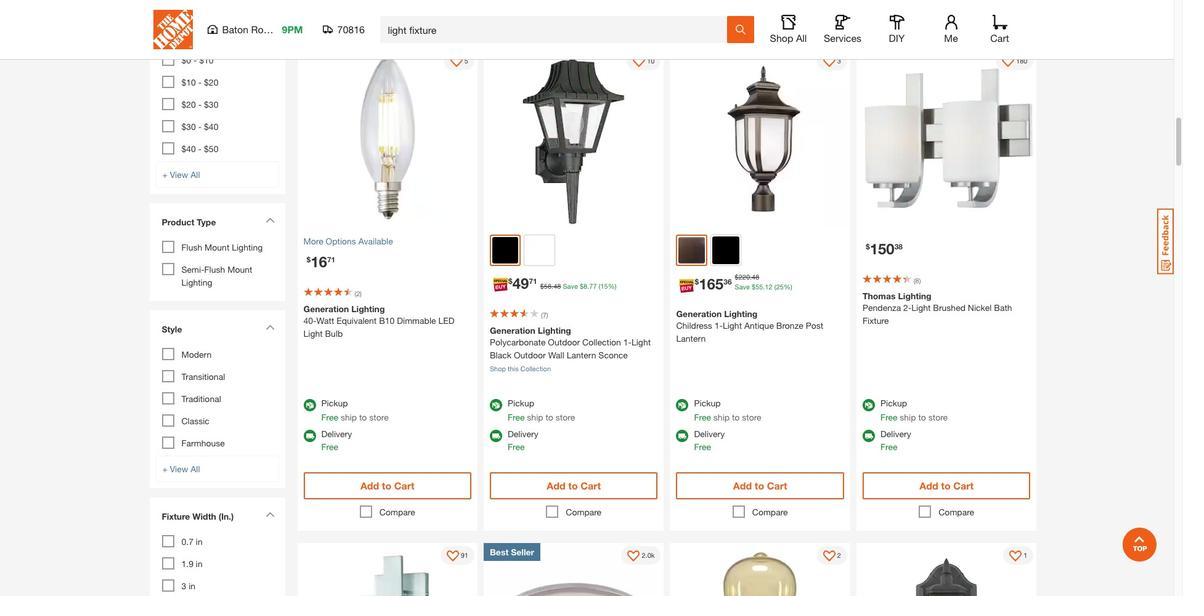 Task type: describe. For each thing, give the bounding box(es) containing it.
add for 5
[[360, 480, 379, 492]]

0 horizontal spatial collection
[[521, 365, 551, 373]]

2-
[[904, 303, 912, 313]]

rouge
[[251, 23, 280, 35]]

caret icon image for product type
[[265, 217, 275, 223]]

1 horizontal spatial $20
[[204, 77, 218, 87]]

save for 165
[[735, 283, 750, 291]]

3 for 3 in
[[182, 581, 186, 591]]

25
[[776, 283, 784, 291]]

flaxmere 12 in. brushed nickel dimmable led integrated flush mount with frosted white glass shade image
[[484, 544, 664, 597]]

$30 - $40 link
[[182, 121, 218, 132]]

40-watt equivalent b10 dimmable led light bulb image
[[297, 49, 478, 229]]

flush inside semi-flush mount lighting
[[204, 264, 225, 275]]

in for 1.9 in
[[196, 559, 203, 569]]

180 button
[[996, 52, 1034, 70]]

$ for 150
[[866, 242, 870, 252]]

7
[[543, 311, 547, 319]]

display image for 2.0k
[[628, 551, 640, 563]]

type
[[197, 217, 216, 227]]

12
[[765, 283, 773, 291]]

ship for 10
[[527, 412, 543, 423]]

( 7 )
[[541, 311, 548, 319]]

white image
[[526, 237, 553, 264]]

$10 - $20
[[182, 77, 218, 87]]

light inside the thomas lighting pendenza 2-light brushed nickel bath fixture
[[912, 303, 931, 313]]

. left 15 in the top of the page
[[588, 282, 589, 290]]

pickup for 180
[[881, 398, 907, 409]]

nickel
[[968, 303, 992, 313]]

sconce
[[599, 350, 628, 361]]

58
[[544, 282, 552, 290]]

available
[[359, 236, 393, 247]]

antique bronze image
[[679, 238, 705, 264]]

add to cart for 10
[[547, 480, 601, 492]]

0 vertical spatial 2
[[356, 290, 360, 298]]

modern
[[182, 349, 212, 360]]

available shipping image for 5
[[304, 430, 316, 443]]

generation for 40-
[[304, 304, 349, 315]]

0 horizontal spatial $40
[[182, 143, 196, 154]]

( 2 )
[[355, 290, 362, 298]]

all inside button
[[796, 32, 807, 44]]

cart for 3
[[767, 480, 787, 492]]

2 button
[[817, 547, 847, 565]]

$ 58 . 48 save $ 8 . 77 ( 15 %)
[[540, 282, 617, 290]]

$0
[[182, 55, 191, 65]]

- for $10
[[198, 77, 202, 87]]

$0 - $10 link
[[182, 55, 214, 65]]

all for 1st + view all link
[[191, 169, 200, 180]]

transitional link
[[182, 371, 225, 382]]

product type
[[162, 217, 216, 227]]

all for first + view all link from the bottom
[[191, 464, 200, 474]]

available for pickup image for 49
[[490, 399, 502, 412]]

shop this collection link
[[490, 365, 551, 373]]

15
[[601, 282, 608, 290]]

2.0k
[[642, 551, 655, 559]]

baton rouge 9pm
[[222, 23, 303, 35]]

150
[[870, 241, 895, 258]]

diy
[[889, 32, 905, 44]]

0 horizontal spatial outdoor
[[514, 350, 546, 361]]

1- inside generation lighting childress 1-light antique bronze post lantern
[[715, 320, 723, 331]]

display image for 10
[[633, 56, 645, 68]]

( inside $ 220 . 48 save $ 55 . 12 ( 25 %)
[[775, 283, 776, 291]]

What can we help you find today? search field
[[388, 17, 726, 43]]

cart for 180
[[954, 480, 974, 492]]

add to cart button for 180
[[863, 473, 1031, 500]]

$ for 58
[[540, 282, 544, 290]]

add to cart for 5
[[360, 480, 415, 492]]

0 horizontal spatial $30
[[182, 121, 196, 132]]

pickup free ship to store for 180
[[881, 398, 948, 423]]

pickup for 10
[[508, 398, 534, 409]]

flush mount lighting
[[182, 242, 263, 252]]

$ 165 36
[[695, 276, 732, 293]]

pickup free ship to store for 5
[[321, 398, 389, 423]]

$40 - $50
[[182, 143, 218, 154]]

1 + view all link from the top
[[156, 161, 279, 188]]

childress
[[676, 320, 712, 331]]

the home depot logo image
[[153, 10, 193, 49]]

display image inside 2 dropdown button
[[823, 551, 836, 563]]

$ 16 71
[[307, 254, 335, 271]]

post
[[806, 320, 824, 331]]

1 + view all from the top
[[162, 169, 200, 180]]

$40 - $50 link
[[182, 143, 218, 154]]

2.0k button
[[622, 547, 661, 565]]

in for 0.7 in
[[196, 537, 203, 547]]

delivery free for 180
[[881, 429, 911, 452]]

40-
[[304, 316, 317, 326]]

wall
[[548, 350, 564, 361]]

farmhouse
[[182, 438, 225, 448]]

10
[[647, 57, 655, 65]]

cart for 5
[[394, 480, 415, 492]]

- for $30
[[198, 121, 202, 132]]

2 + view all from the top
[[162, 464, 200, 474]]

$20 - $30 link
[[182, 99, 218, 109]]

diy button
[[877, 15, 917, 44]]

1 horizontal spatial collection
[[583, 337, 621, 348]]

more
[[304, 236, 323, 247]]

available shipping image for 180
[[863, 430, 875, 443]]

%) for 49
[[608, 282, 617, 290]]

. left "25"
[[763, 283, 765, 291]]

$ 49 71
[[508, 275, 537, 292]]

%) for 165
[[784, 283, 792, 291]]

childress 1-light black outdoor wall lantern image
[[857, 544, 1037, 597]]

thomas lighting pendenza 2-light brushed nickel bath fixture
[[863, 291, 1012, 326]]

this
[[508, 365, 519, 373]]

$ left 77
[[580, 282, 584, 290]]

semi-flush mount lighting link
[[182, 264, 252, 288]]

lighting down product type link
[[232, 242, 263, 252]]

) for ( 2 )
[[360, 290, 362, 298]]

price-range-lowerBound telephone field
[[156, 23, 189, 47]]

70816 button
[[323, 23, 365, 36]]

$ 220 . 48 save $ 55 . 12 ( 25 %)
[[735, 273, 792, 291]]

1 vertical spatial $10
[[182, 77, 196, 87]]

3 button
[[817, 52, 847, 70]]

lighting inside semi-flush mount lighting
[[182, 277, 212, 288]]

available shipping image for 3
[[676, 430, 689, 443]]

55
[[756, 283, 763, 291]]

transitional
[[182, 371, 225, 382]]

0 vertical spatial $10
[[199, 55, 214, 65]]

add to cart for 180
[[920, 480, 974, 492]]

go button
[[239, 23, 279, 47]]

more options available link
[[304, 235, 472, 248]]

5 button
[[444, 52, 475, 70]]

caret icon image for fixture width (in.)
[[265, 512, 275, 517]]

165
[[699, 276, 724, 293]]

semi-
[[182, 264, 204, 275]]

delivery for 5
[[321, 429, 352, 439]]

1.9 in link
[[182, 559, 203, 569]]

) for ( 7 )
[[547, 311, 548, 319]]

polycarbonate
[[490, 337, 546, 348]]

polycarbonate outdoor collection 1-light black outdoor wall lantern sconce image
[[484, 49, 664, 229]]

pendenza
[[863, 303, 901, 313]]

lighting for generation lighting polycarbonate outdoor collection 1-light black outdoor wall lantern sconce shop this collection
[[538, 325, 571, 336]]

add for 10
[[547, 480, 566, 492]]

$20 - $30
[[182, 99, 218, 109]]

bath
[[994, 303, 1012, 313]]

add to cart button for 3
[[676, 473, 844, 500]]

( for ( 7 )
[[541, 311, 543, 319]]

1
[[1024, 551, 1028, 559]]

style
[[162, 324, 182, 334]]

60-watt equivalent vintage st19 dimmable led light bulb image
[[670, 544, 851, 597]]

3 for 3
[[838, 57, 841, 65]]

$ for 16
[[307, 255, 311, 265]]

delivery for 10
[[508, 429, 539, 439]]

10 button
[[627, 52, 661, 70]]

light inside generation lighting 40-watt equivalent b10 dimmable led light bulb
[[304, 329, 323, 339]]

me
[[944, 32, 958, 44]]

pickup for 5
[[321, 398, 348, 409]]

feedback link image
[[1158, 208, 1174, 275]]

delivery free for 3
[[694, 429, 725, 452]]

bronze
[[776, 320, 804, 331]]

$10 - $20 link
[[182, 77, 218, 87]]

91 button
[[441, 547, 475, 565]]

0.7 in
[[182, 537, 203, 547]]

in for 3 in
[[189, 581, 195, 591]]

dimmable
[[397, 316, 436, 326]]

2 + view all link from the top
[[156, 456, 279, 482]]

traditional
[[182, 394, 221, 404]]

price-range-upperBound telephone field
[[203, 23, 236, 47]]

baton
[[222, 23, 249, 35]]

$ 150 38
[[866, 241, 903, 258]]

49
[[513, 275, 529, 292]]



Task type: vqa. For each thing, say whether or not it's contained in the screenshot.
Swing inside Swing-N-Slide Playsets Green Nest Swing
no



Task type: locate. For each thing, give the bounding box(es) containing it.
1 add from the left
[[360, 480, 379, 492]]

1 vertical spatial flush
[[204, 264, 225, 275]]

store for 180
[[929, 412, 948, 423]]

caret icon image inside product type link
[[265, 217, 275, 223]]

- down $20 - $30 'link'
[[198, 121, 202, 132]]

(
[[914, 277, 916, 285], [599, 282, 601, 290], [775, 283, 776, 291], [355, 290, 356, 298], [541, 311, 543, 319]]

display image down services on the top right
[[823, 56, 836, 68]]

0 horizontal spatial 48
[[554, 282, 561, 290]]

2 available shipping image from the left
[[490, 430, 502, 443]]

fixture down pendenza
[[863, 316, 889, 326]]

%) inside $ 220 . 48 save $ 55 . 12 ( 25 %)
[[784, 283, 792, 291]]

lighting inside generation lighting polycarbonate outdoor collection 1-light black outdoor wall lantern sconce shop this collection
[[538, 325, 571, 336]]

add to cart button for 5
[[304, 473, 472, 500]]

generation inside generation lighting 40-watt equivalent b10 dimmable led light bulb
[[304, 304, 349, 315]]

2 vertical spatial caret icon image
[[265, 512, 275, 517]]

lighting inside the thomas lighting pendenza 2-light brushed nickel bath fixture
[[898, 291, 932, 302]]

display image inside the 10 dropdown button
[[633, 56, 645, 68]]

store for 5
[[369, 412, 389, 423]]

0 vertical spatial $40
[[204, 121, 218, 132]]

2 add to cart button from the left
[[490, 473, 658, 500]]

add to cart for 3
[[733, 480, 787, 492]]

+ view all link down the "farmhouse" link
[[156, 456, 279, 482]]

add for 3
[[733, 480, 752, 492]]

3 pickup free ship to store from the left
[[694, 398, 762, 423]]

71 inside '$ 49 71'
[[529, 277, 537, 286]]

add to cart button for 10
[[490, 473, 658, 500]]

38
[[895, 242, 903, 252]]

thomas
[[863, 291, 896, 302]]

generation for polycarbonate
[[490, 325, 536, 336]]

lighting down the ( 7 )
[[538, 325, 571, 336]]

display image inside 1 "dropdown button"
[[1010, 551, 1022, 563]]

view down $40 - $50 link
[[170, 169, 188, 180]]

caret icon image inside style 'link'
[[265, 325, 275, 330]]

shop all button
[[769, 15, 808, 44]]

delivery free for 5
[[321, 429, 352, 452]]

0 horizontal spatial 3
[[182, 581, 186, 591]]

71 for 49
[[529, 277, 537, 286]]

fixture
[[863, 316, 889, 326], [162, 511, 190, 522]]

1-
[[715, 320, 723, 331], [624, 337, 632, 348]]

%) right "12"
[[784, 283, 792, 291]]

pendenza 2-light brushed nickel bath fixture image
[[857, 49, 1037, 229]]

2 available for pickup image from the left
[[490, 399, 502, 412]]

0 vertical spatial all
[[796, 32, 807, 44]]

1 pickup free ship to store from the left
[[321, 398, 389, 423]]

5
[[465, 57, 468, 65]]

0 vertical spatial collection
[[583, 337, 621, 348]]

lighting up "equivalent"
[[351, 304, 385, 315]]

pickup free ship to store
[[321, 398, 389, 423], [508, 398, 575, 423], [694, 398, 762, 423], [881, 398, 948, 423]]

pickup free ship to store for 10
[[508, 398, 575, 423]]

%) right 77
[[608, 282, 617, 290]]

mount
[[205, 242, 229, 252], [228, 264, 252, 275]]

outdoor up shop this collection link
[[514, 350, 546, 361]]

1 horizontal spatial $10
[[199, 55, 214, 65]]

display image for (
[[450, 56, 463, 68]]

$30 down $20 - $30 'link'
[[182, 121, 196, 132]]

mount inside semi-flush mount lighting
[[228, 264, 252, 275]]

0 vertical spatial caret icon image
[[265, 217, 275, 223]]

available for pickup image
[[863, 399, 875, 412]]

0.7 in link
[[182, 537, 203, 547]]

go
[[251, 28, 267, 42]]

black image left white image
[[492, 238, 519, 264]]

1 vertical spatial all
[[191, 169, 200, 180]]

0 vertical spatial view
[[170, 169, 188, 180]]

generation up 'watt' on the bottom left
[[304, 304, 349, 315]]

1 + from the top
[[162, 169, 168, 180]]

delivery
[[321, 429, 352, 439], [508, 429, 539, 439], [694, 429, 725, 439], [881, 429, 911, 439]]

1 caret icon image from the top
[[265, 217, 275, 223]]

1 horizontal spatial lantern
[[676, 333, 706, 344]]

1 horizontal spatial display image
[[823, 551, 836, 563]]

1 vertical spatial $20
[[182, 99, 196, 109]]

store for 10
[[556, 412, 575, 423]]

1 available for pickup image from the left
[[304, 399, 316, 412]]

delivery for 3
[[694, 429, 725, 439]]

1 horizontal spatial outdoor
[[548, 337, 580, 348]]

1 vertical spatial 1-
[[624, 337, 632, 348]]

1 horizontal spatial generation
[[490, 325, 536, 336]]

1 horizontal spatial save
[[735, 283, 750, 291]]

display image for 1
[[1010, 551, 1022, 563]]

bulb
[[325, 329, 343, 339]]

4 ship from the left
[[900, 412, 916, 423]]

display image inside the 180 dropdown button
[[1002, 56, 1015, 68]]

1 vertical spatial mount
[[228, 264, 252, 275]]

4 pickup from the left
[[881, 398, 907, 409]]

$ left '38'
[[866, 242, 870, 252]]

fixture up 0.7
[[162, 511, 190, 522]]

shop left services on the top right
[[770, 32, 794, 44]]

$0 - $10
[[182, 55, 214, 65]]

3 down 1.9
[[182, 581, 186, 591]]

width
[[192, 511, 216, 522]]

) down 58
[[547, 311, 548, 319]]

( for ( 8 )
[[914, 277, 916, 285]]

180
[[1016, 57, 1028, 65]]

1 horizontal spatial flush
[[204, 264, 225, 275]]

display image left 2.0k
[[628, 551, 640, 563]]

delivery free for 10
[[508, 429, 539, 452]]

4 store from the left
[[929, 412, 948, 423]]

0 vertical spatial in
[[196, 537, 203, 547]]

1 horizontal spatial shop
[[770, 32, 794, 44]]

3 caret icon image from the top
[[265, 512, 275, 517]]

1 horizontal spatial )
[[547, 311, 548, 319]]

display image for pendenza 2-light brushed nickel bath fixture
[[1002, 56, 1015, 68]]

$ for 49
[[508, 277, 513, 286]]

+ up fixture width (in.)
[[162, 464, 168, 474]]

1 horizontal spatial fixture
[[863, 316, 889, 326]]

1 horizontal spatial $40
[[204, 121, 218, 132]]

2 caret icon image from the top
[[265, 325, 275, 330]]

style link
[[156, 317, 279, 345]]

shop down black
[[490, 365, 506, 373]]

product
[[162, 217, 194, 227]]

collection up sconce
[[583, 337, 621, 348]]

- for $20
[[198, 99, 202, 109]]

light inside generation lighting childress 1-light antique bronze post lantern
[[723, 320, 742, 331]]

8 left 77
[[584, 282, 588, 290]]

1 horizontal spatial 8
[[916, 277, 919, 285]]

0 horizontal spatial )
[[360, 290, 362, 298]]

store for 3
[[742, 412, 762, 423]]

3 available for pickup image from the left
[[676, 399, 689, 412]]

4 add from the left
[[920, 480, 939, 492]]

services button
[[823, 15, 863, 44]]

fixture width (in.)
[[162, 511, 234, 522]]

3 pickup from the left
[[694, 398, 721, 409]]

brushed
[[933, 303, 966, 313]]

antique
[[745, 320, 774, 331]]

1- right childress
[[715, 320, 723, 331]]

- for $0
[[194, 55, 197, 65]]

1 delivery from the left
[[321, 429, 352, 439]]

1 horizontal spatial 3
[[838, 57, 841, 65]]

. right 36
[[750, 273, 752, 281]]

in right 1.9
[[196, 559, 203, 569]]

ship for 180
[[900, 412, 916, 423]]

1 vertical spatial shop
[[490, 365, 506, 373]]

add for 180
[[920, 480, 939, 492]]

0 horizontal spatial $20
[[182, 99, 196, 109]]

0 horizontal spatial shop
[[490, 365, 506, 373]]

$ right 36
[[735, 273, 739, 281]]

lighting up 2-
[[898, 291, 932, 302]]

save for 49
[[563, 282, 578, 290]]

display image
[[450, 56, 463, 68], [1002, 56, 1015, 68], [823, 551, 836, 563]]

caret icon image inside fixture width (in.) link
[[265, 512, 275, 517]]

best seller
[[490, 547, 534, 558]]

2 view from the top
[[170, 464, 188, 474]]

2 horizontal spatial )
[[919, 277, 921, 285]]

1 view from the top
[[170, 169, 188, 180]]

3 delivery from the left
[[694, 429, 725, 439]]

generation
[[304, 304, 349, 315], [676, 309, 722, 319], [490, 325, 536, 336]]

display image
[[633, 56, 645, 68], [823, 56, 836, 68], [447, 551, 459, 563], [628, 551, 640, 563], [1010, 551, 1022, 563]]

1 vertical spatial in
[[196, 559, 203, 569]]

display image left 10
[[633, 56, 645, 68]]

$ right '$ 49 71'
[[540, 282, 544, 290]]

( up the thomas lighting pendenza 2-light brushed nickel bath fixture
[[914, 277, 916, 285]]

$50
[[204, 143, 218, 154]]

fixture width (in.) link
[[156, 504, 279, 532]]

0 horizontal spatial flush
[[182, 242, 202, 252]]

+ for 1st + view all link
[[162, 169, 168, 180]]

black
[[490, 350, 512, 361]]

caret icon image for style
[[265, 325, 275, 330]]

- up $20 - $30 'link'
[[198, 77, 202, 87]]

16
[[311, 254, 327, 271]]

3 in link
[[182, 581, 195, 591]]

1 ship from the left
[[341, 412, 357, 423]]

options
[[326, 236, 356, 247]]

4 delivery free from the left
[[881, 429, 911, 452]]

in right 0.7
[[196, 537, 203, 547]]

4 delivery from the left
[[881, 429, 911, 439]]

display image left 1
[[1010, 551, 1022, 563]]

led
[[438, 316, 455, 326]]

- up $30 - $40
[[198, 99, 202, 109]]

70816
[[337, 23, 365, 35]]

0 horizontal spatial 71
[[327, 255, 335, 265]]

$20 up $20 - $30 'link'
[[204, 77, 218, 87]]

caret icon image
[[265, 217, 275, 223], [265, 325, 275, 330], [265, 512, 275, 517]]

3 add to cart button from the left
[[676, 473, 844, 500]]

) up "equivalent"
[[360, 290, 362, 298]]

available for pickup image
[[304, 399, 316, 412], [490, 399, 502, 412], [676, 399, 689, 412]]

available shipping image
[[304, 430, 316, 443], [490, 430, 502, 443], [676, 430, 689, 443], [863, 430, 875, 443]]

lighting
[[232, 242, 263, 252], [182, 277, 212, 288], [898, 291, 932, 302], [351, 304, 385, 315], [724, 309, 758, 319], [538, 325, 571, 336]]

light inside generation lighting polycarbonate outdoor collection 1-light black outdoor wall lantern sconce shop this collection
[[632, 337, 651, 348]]

$ inside '$ 49 71'
[[508, 277, 513, 286]]

48 for 49
[[554, 282, 561, 290]]

0 horizontal spatial available for pickup image
[[304, 399, 316, 412]]

1 vertical spatial view
[[170, 464, 188, 474]]

$ inside $ 150 38
[[866, 242, 870, 252]]

available shipping image for 10
[[490, 430, 502, 443]]

1 vertical spatial )
[[360, 290, 362, 298]]

2 delivery from the left
[[508, 429, 539, 439]]

.
[[750, 273, 752, 281], [552, 282, 554, 290], [588, 282, 589, 290], [763, 283, 765, 291]]

) up the thomas lighting pendenza 2-light brushed nickel bath fixture
[[919, 277, 921, 285]]

1 horizontal spatial 1-
[[715, 320, 723, 331]]

generation for childress
[[676, 309, 722, 319]]

delivery for 180
[[881, 429, 911, 439]]

+ view all down farmhouse
[[162, 464, 200, 474]]

lantern
[[676, 333, 706, 344], [567, 350, 596, 361]]

(in.)
[[219, 511, 234, 522]]

0 vertical spatial 3
[[838, 57, 841, 65]]

lighting for generation lighting 40-watt equivalent b10 dimmable led light bulb
[[351, 304, 385, 315]]

$ for 165
[[695, 278, 699, 287]]

2 delivery free from the left
[[508, 429, 539, 452]]

3 add from the left
[[733, 480, 752, 492]]

( 8 )
[[914, 277, 921, 285]]

$30 - $40
[[182, 121, 218, 132]]

) for ( 8 )
[[919, 277, 921, 285]]

$
[[866, 242, 870, 252], [307, 255, 311, 265], [735, 273, 739, 281], [508, 277, 513, 286], [695, 278, 699, 287], [540, 282, 544, 290], [580, 282, 584, 290], [752, 283, 756, 291]]

2 ship from the left
[[527, 412, 543, 423]]

48 right 58
[[554, 282, 561, 290]]

0 horizontal spatial %)
[[608, 282, 617, 290]]

8 up the thomas lighting pendenza 2-light brushed nickel bath fixture
[[916, 277, 919, 285]]

3 down services on the top right
[[838, 57, 841, 65]]

71 left 58
[[529, 277, 537, 286]]

seller
[[511, 547, 534, 558]]

0 vertical spatial shop
[[770, 32, 794, 44]]

+
[[162, 169, 168, 180], [162, 464, 168, 474]]

$40 up $50
[[204, 121, 218, 132]]

1 button
[[1004, 547, 1034, 565]]

1 vertical spatial fixture
[[162, 511, 190, 522]]

flush down flush mount lighting on the left top of the page
[[204, 264, 225, 275]]

generation lighting polycarbonate outdoor collection 1-light black outdoor wall lantern sconce shop this collection
[[490, 325, 651, 373]]

1 add to cart button from the left
[[304, 473, 472, 500]]

1 vertical spatial outdoor
[[514, 350, 546, 361]]

$ left 58
[[508, 277, 513, 286]]

0 vertical spatial fixture
[[863, 316, 889, 326]]

0 vertical spatial + view all link
[[156, 161, 279, 188]]

display image inside 2.0k dropdown button
[[628, 551, 640, 563]]

in down 1.9 in
[[189, 581, 195, 591]]

0 horizontal spatial save
[[563, 282, 578, 290]]

flush up semi-
[[182, 242, 202, 252]]

0.7
[[182, 537, 194, 547]]

1 vertical spatial 48
[[554, 282, 561, 290]]

2 vertical spatial )
[[547, 311, 548, 319]]

3
[[838, 57, 841, 65], [182, 581, 186, 591]]

0 vertical spatial 48
[[752, 273, 760, 281]]

1- up sconce
[[624, 337, 632, 348]]

save right 58
[[563, 282, 578, 290]]

watt
[[316, 316, 334, 326]]

1 add to cart from the left
[[360, 480, 415, 492]]

display image left 91
[[447, 551, 459, 563]]

$10 right $0
[[199, 55, 214, 65]]

generation inside generation lighting childress 1-light antique bronze post lantern
[[676, 309, 722, 319]]

0 horizontal spatial fixture
[[162, 511, 190, 522]]

2 store from the left
[[556, 412, 575, 423]]

collection
[[583, 337, 621, 348], [521, 365, 551, 373]]

0 vertical spatial )
[[919, 277, 921, 285]]

$40 left $50
[[182, 143, 196, 154]]

2 vertical spatial in
[[189, 581, 195, 591]]

3 available shipping image from the left
[[676, 430, 689, 443]]

0 horizontal spatial 2
[[356, 290, 360, 298]]

0 vertical spatial 71
[[327, 255, 335, 265]]

+ view all link down $50
[[156, 161, 279, 188]]

0 horizontal spatial 8
[[584, 282, 588, 290]]

generation up polycarbonate
[[490, 325, 536, 336]]

view down farmhouse
[[170, 464, 188, 474]]

available for pickup image for 165
[[676, 399, 689, 412]]

generation up childress
[[676, 309, 722, 319]]

1 vertical spatial caret icon image
[[265, 325, 275, 330]]

display image for 3
[[823, 56, 836, 68]]

free
[[321, 412, 338, 423], [508, 412, 525, 423], [694, 412, 711, 423], [881, 412, 898, 423], [321, 442, 338, 452], [508, 442, 525, 452], [694, 442, 711, 452], [881, 442, 898, 452]]

0 horizontal spatial display image
[[450, 56, 463, 68]]

3 ship from the left
[[714, 412, 730, 423]]

all
[[796, 32, 807, 44], [191, 169, 200, 180], [191, 464, 200, 474]]

1 horizontal spatial black image
[[712, 237, 740, 264]]

lantern down childress
[[676, 333, 706, 344]]

black image up 36
[[712, 237, 740, 264]]

0 vertical spatial 1-
[[715, 320, 723, 331]]

2 add from the left
[[547, 480, 566, 492]]

+ view all link
[[156, 161, 279, 188], [156, 456, 279, 482]]

$20
[[204, 77, 218, 87], [182, 99, 196, 109]]

48
[[752, 273, 760, 281], [554, 282, 561, 290]]

lighting inside generation lighting childress 1-light antique bronze post lantern
[[724, 309, 758, 319]]

+ for first + view all link from the bottom
[[162, 464, 168, 474]]

to
[[192, 30, 200, 40], [359, 412, 367, 423], [546, 412, 553, 423], [732, 412, 740, 423], [919, 412, 926, 423], [382, 480, 392, 492], [568, 480, 578, 492], [755, 480, 764, 492], [941, 480, 951, 492]]

cart link
[[986, 15, 1014, 44]]

1- inside generation lighting polycarbonate outdoor collection 1-light black outdoor wall lantern sconce shop this collection
[[624, 337, 632, 348]]

1 vertical spatial 2
[[838, 551, 841, 559]]

$20 up the $30 - $40 link
[[182, 99, 196, 109]]

1 vertical spatial lantern
[[567, 350, 596, 361]]

1 delivery free from the left
[[321, 429, 352, 452]]

semi-flush mount lighting
[[182, 264, 252, 288]]

0 vertical spatial flush
[[182, 242, 202, 252]]

childress 1-light antique bronze post lantern image
[[670, 49, 851, 229]]

2 + from the top
[[162, 464, 168, 474]]

1 pickup from the left
[[321, 398, 348, 409]]

2 vertical spatial all
[[191, 464, 200, 474]]

71 for 16
[[327, 255, 335, 265]]

0 vertical spatial + view all
[[162, 169, 200, 180]]

4 available shipping image from the left
[[863, 430, 875, 443]]

classic link
[[182, 416, 209, 426]]

1 vertical spatial $30
[[182, 121, 196, 132]]

1 vertical spatial collection
[[521, 365, 551, 373]]

0 vertical spatial mount
[[205, 242, 229, 252]]

lighting inside generation lighting 40-watt equivalent b10 dimmable led light bulb
[[351, 304, 385, 315]]

$40
[[204, 121, 218, 132], [182, 143, 196, 154]]

lantern inside generation lighting childress 1-light antique bronze post lantern
[[676, 333, 706, 344]]

3 inside dropdown button
[[838, 57, 841, 65]]

generation lighting childress 1-light antique bronze post lantern
[[676, 309, 824, 344]]

1 vertical spatial 71
[[529, 277, 537, 286]]

2 horizontal spatial available for pickup image
[[676, 399, 689, 412]]

4 add to cart button from the left
[[863, 473, 1031, 500]]

+ up product
[[162, 169, 168, 180]]

0 vertical spatial outdoor
[[548, 337, 580, 348]]

( up polycarbonate
[[541, 311, 543, 319]]

lighting for generation lighting childress 1-light antique bronze post lantern
[[724, 309, 758, 319]]

2 horizontal spatial generation
[[676, 309, 722, 319]]

( right "12"
[[775, 283, 776, 291]]

collection right this
[[521, 365, 551, 373]]

1 available shipping image from the left
[[304, 430, 316, 443]]

48 up the 55
[[752, 273, 760, 281]]

ship for 3
[[714, 412, 730, 423]]

- left $50
[[198, 143, 202, 154]]

product type link
[[156, 209, 279, 238]]

1 vertical spatial + view all link
[[156, 456, 279, 482]]

$ down "more"
[[307, 255, 311, 265]]

8
[[916, 277, 919, 285], [584, 282, 588, 290]]

0 horizontal spatial 1-
[[624, 337, 632, 348]]

lantern inside generation lighting polycarbonate outdoor collection 1-light black outdoor wall lantern sconce shop this collection
[[567, 350, 596, 361]]

black image
[[712, 237, 740, 264], [492, 238, 519, 264]]

36
[[724, 278, 732, 287]]

farmhouse link
[[182, 438, 225, 448]]

$10 down $0
[[182, 77, 196, 87]]

1 horizontal spatial 48
[[752, 273, 760, 281]]

traditional link
[[182, 394, 221, 404]]

1 vertical spatial 3
[[182, 581, 186, 591]]

0 horizontal spatial black image
[[492, 238, 519, 264]]

3 add to cart from the left
[[733, 480, 787, 492]]

$ inside $ 16 71
[[307, 255, 311, 265]]

lantern right wall
[[567, 350, 596, 361]]

48 for 165
[[752, 273, 760, 281]]

pickup for 3
[[694, 398, 721, 409]]

lighting for thomas lighting pendenza 2-light brushed nickel bath fixture
[[898, 291, 932, 302]]

( right 77
[[599, 282, 601, 290]]

1 vertical spatial +
[[162, 464, 168, 474]]

2 pickup from the left
[[508, 398, 534, 409]]

shop inside generation lighting polycarbonate outdoor collection 1-light black outdoor wall lantern sconce shop this collection
[[490, 365, 506, 373]]

$ inside $ 165 36
[[695, 278, 699, 287]]

$30 up $30 - $40
[[204, 99, 218, 109]]

$ for 220
[[735, 273, 739, 281]]

+ view all down $40 - $50 link
[[162, 169, 200, 180]]

( for ( 2 )
[[355, 290, 356, 298]]

display image inside 3 dropdown button
[[823, 56, 836, 68]]

91
[[461, 551, 468, 559]]

save inside $ 220 . 48 save $ 55 . 12 ( 25 %)
[[735, 283, 750, 291]]

2 horizontal spatial display image
[[1002, 56, 1015, 68]]

fixture inside the thomas lighting pendenza 2-light brushed nickel bath fixture
[[863, 316, 889, 326]]

. right '$ 49 71'
[[552, 282, 554, 290]]

outdoor up wall
[[548, 337, 580, 348]]

1 horizontal spatial available for pickup image
[[490, 399, 502, 412]]

mount down flush mount lighting on the left top of the page
[[228, 264, 252, 275]]

3 store from the left
[[742, 412, 762, 423]]

3 delivery free from the left
[[694, 429, 725, 452]]

shop inside button
[[770, 32, 794, 44]]

0 horizontal spatial generation
[[304, 304, 349, 315]]

0 vertical spatial +
[[162, 169, 168, 180]]

2 pickup free ship to store from the left
[[508, 398, 575, 423]]

0 vertical spatial $30
[[204, 99, 218, 109]]

save down 220
[[735, 283, 750, 291]]

1 horizontal spatial $30
[[204, 99, 218, 109]]

0 vertical spatial $20
[[204, 77, 218, 87]]

0 horizontal spatial lantern
[[567, 350, 596, 361]]

71 down options
[[327, 255, 335, 265]]

lighting down semi-
[[182, 277, 212, 288]]

compare
[[380, 12, 415, 23], [566, 12, 602, 23], [752, 12, 788, 23], [939, 12, 975, 23], [380, 507, 415, 518], [566, 507, 602, 518], [752, 507, 788, 518], [939, 507, 975, 518]]

mount down product type link
[[205, 242, 229, 252]]

2 add to cart from the left
[[547, 480, 601, 492]]

light
[[912, 303, 931, 313], [723, 320, 742, 331], [304, 329, 323, 339], [632, 337, 651, 348]]

services
[[824, 32, 862, 44]]

ship for 5
[[341, 412, 357, 423]]

- for $40
[[198, 143, 202, 154]]

$ left 36
[[695, 278, 699, 287]]

add to cart button
[[304, 473, 472, 500], [490, 473, 658, 500], [676, 473, 844, 500], [863, 473, 1031, 500]]

1 store from the left
[[369, 412, 389, 423]]

1 horizontal spatial %)
[[784, 283, 792, 291]]

1 horizontal spatial 71
[[529, 277, 537, 286]]

0 horizontal spatial $10
[[182, 77, 196, 87]]

pickup free ship to store for 3
[[694, 398, 762, 423]]

$ left "12"
[[752, 283, 756, 291]]

- right $0
[[194, 55, 197, 65]]

all left services on the top right
[[796, 32, 807, 44]]

all down $40 - $50
[[191, 169, 200, 180]]

generation inside generation lighting polycarbonate outdoor collection 1-light black outdoor wall lantern sconce shop this collection
[[490, 325, 536, 336]]

48 inside $ 220 . 48 save $ 55 . 12 ( 25 %)
[[752, 273, 760, 281]]

all down farmhouse
[[191, 464, 200, 474]]

71 inside $ 16 71
[[327, 255, 335, 265]]

flush mount lighting link
[[182, 242, 263, 252]]

cart
[[991, 32, 1009, 44], [394, 480, 415, 492], [581, 480, 601, 492], [767, 480, 787, 492], [954, 480, 974, 492]]

2
[[356, 290, 360, 298], [838, 551, 841, 559]]

1 horizontal spatial 2
[[838, 551, 841, 559]]

4 pickup free ship to store from the left
[[881, 398, 948, 423]]

cart for 10
[[581, 480, 601, 492]]

ship
[[341, 412, 357, 423], [527, 412, 543, 423], [714, 412, 730, 423], [900, 412, 916, 423]]

me button
[[932, 15, 971, 44]]

1 vertical spatial $40
[[182, 143, 196, 154]]

lighting up antique on the bottom right
[[724, 309, 758, 319]]

2 inside dropdown button
[[838, 551, 841, 559]]

0 vertical spatial lantern
[[676, 333, 706, 344]]

4 add to cart from the left
[[920, 480, 974, 492]]

display image inside the 5 dropdown button
[[450, 56, 463, 68]]

display image for 91
[[447, 551, 459, 563]]

display image inside 91 dropdown button
[[447, 551, 459, 563]]

1 vertical spatial + view all
[[162, 464, 200, 474]]

pendenza 1-light brushed nickel wall sconce image
[[297, 544, 478, 597]]

( up "equivalent"
[[355, 290, 356, 298]]



